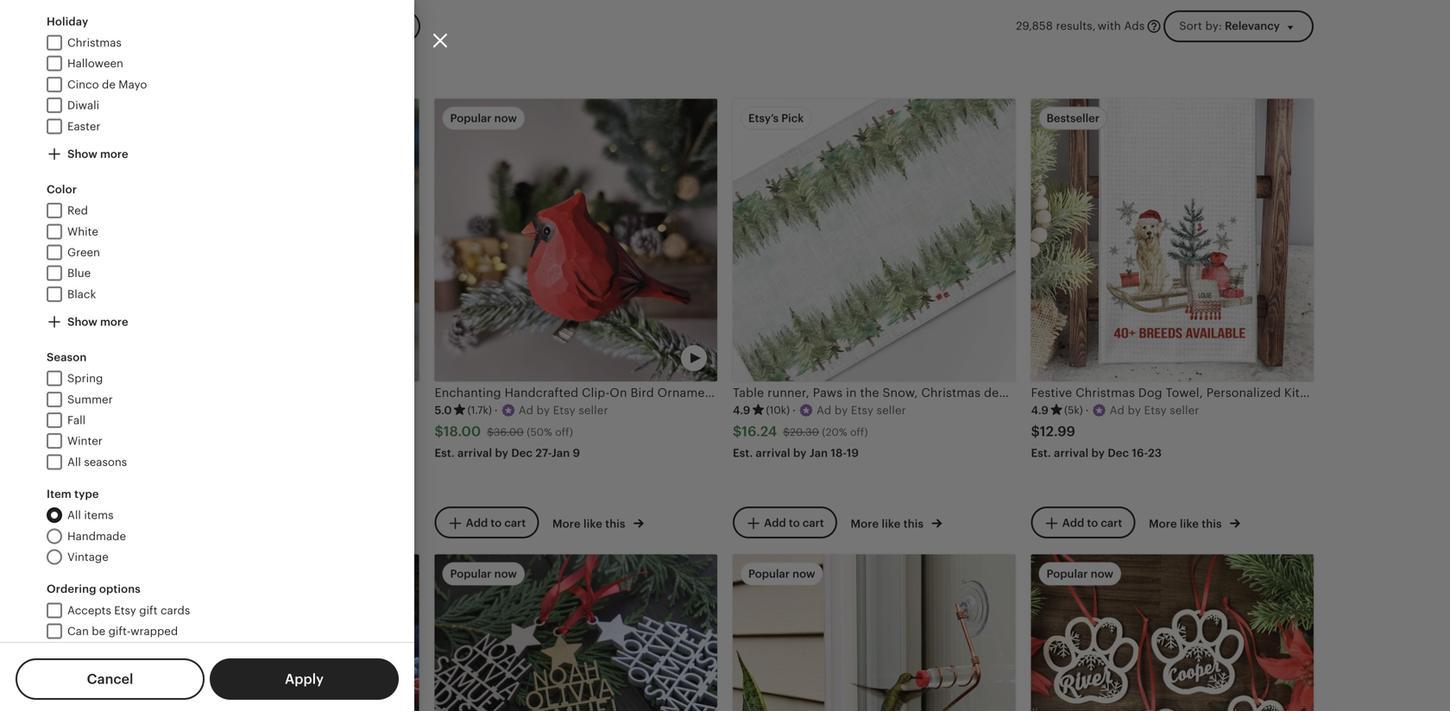 Task type: vqa. For each thing, say whether or not it's contained in the screenshot.
(20%
yes



Task type: locate. For each thing, give the bounding box(es) containing it.
add to cart button for 18.00
[[435, 507, 539, 539]]

0 horizontal spatial popular now link
[[435, 555, 718, 712]]

1 vertical spatial show more
[[65, 316, 128, 329]]

off) for 16.24
[[851, 426, 869, 438]]

(50%
[[527, 426, 553, 438]]

1 cart from the left
[[505, 517, 526, 530]]

0 horizontal spatial est.
[[435, 447, 455, 460]]

1 horizontal spatial to
[[789, 517, 800, 530]]

0 horizontal spatial add
[[466, 517, 488, 530]]

wrapped
[[130, 625, 178, 638]]

show more button for easter
[[39, 139, 136, 171]]

0 vertical spatial more
[[100, 148, 128, 161]]

· right (1.7k)
[[495, 404, 498, 417]]

2 off) from the left
[[851, 426, 869, 438]]

fall
[[67, 414, 86, 427]]

book page snowman-literary gift-christmas decor-holiday decor-christmas gifts-eco-friendly-book exchange-winter decor-gifts under 30 image
[[136, 99, 419, 382]]

arrival down 16.24
[[756, 447, 791, 460]]

1 horizontal spatial arrival
[[756, 447, 791, 460]]

1 popular now link from the left
[[435, 555, 718, 712]]

18.00
[[444, 424, 481, 440]]

(20%
[[823, 426, 848, 438]]

1 horizontal spatial by
[[794, 447, 807, 460]]

3 est. from the left
[[1032, 447, 1052, 460]]

popular now for family christmas ornament - personalized ornament with names - christmas tree ornament image
[[450, 568, 517, 581]]

options
[[99, 583, 141, 596]]

est. arrival by jan 18-19
[[733, 447, 859, 460]]

1 more from the top
[[100, 148, 128, 161]]

· right (10k)
[[793, 404, 796, 417]]

2 all from the top
[[67, 509, 81, 522]]

show for easter
[[67, 148, 97, 161]]

more for black
[[100, 316, 128, 329]]

item
[[47, 488, 72, 501]]

add to cart down est. arrival by jan 18-19
[[764, 517, 825, 530]]

ordering options accepts etsy gift cards can be gift-wrapped
[[47, 583, 190, 638]]

2 horizontal spatial by
[[1092, 447, 1106, 460]]

16.24
[[742, 424, 778, 440]]

0 horizontal spatial cart
[[505, 517, 526, 530]]

show down black
[[67, 316, 97, 329]]

popular
[[450, 112, 492, 125], [450, 568, 492, 581], [749, 568, 790, 581], [1047, 568, 1089, 581]]

1 jan from the left
[[552, 447, 570, 460]]

$ inside $ 16.24 $ 20.30 (20% off)
[[784, 426, 790, 438]]

add down $ 12.99 est. arrival by dec 16-23
[[1063, 517, 1085, 530]]

2 cart from the left
[[803, 517, 825, 530]]

with ads
[[1098, 20, 1145, 33]]

5.0
[[435, 404, 452, 417]]

2 show more button from the top
[[39, 307, 136, 339]]

0 vertical spatial all
[[67, 456, 81, 469]]

0 horizontal spatial ·
[[495, 404, 498, 417]]

1 horizontal spatial dec
[[1108, 447, 1130, 460]]

off) right (50%
[[556, 426, 573, 438]]

0 horizontal spatial jan
[[552, 447, 570, 460]]

3 · from the left
[[1086, 404, 1090, 417]]

show
[[67, 148, 97, 161], [67, 316, 97, 329]]

0 horizontal spatial by
[[495, 447, 509, 460]]

to for 16.24
[[789, 517, 800, 530]]

1 all from the top
[[67, 456, 81, 469]]

1 off) from the left
[[556, 426, 573, 438]]

4.9
[[733, 404, 751, 417], [1032, 404, 1049, 417]]

1 vertical spatial more
[[100, 316, 128, 329]]

add to cart down $ 12.99 est. arrival by dec 16-23
[[1063, 517, 1123, 530]]

1 by from the left
[[495, 447, 509, 460]]

off) for 18.00
[[556, 426, 573, 438]]

black
[[67, 288, 96, 301]]

cart down "est. arrival by dec 27-jan 9"
[[505, 517, 526, 530]]

1 add to cart from the left
[[466, 517, 526, 530]]

all down winter
[[67, 456, 81, 469]]

show for black
[[67, 316, 97, 329]]

arrival down 18.00
[[458, 447, 492, 460]]

1 arrival from the left
[[458, 447, 492, 460]]

pick
[[782, 112, 804, 125]]

1 horizontal spatial add
[[764, 517, 787, 530]]

1 horizontal spatial jan
[[810, 447, 828, 460]]

add to cart button
[[435, 507, 539, 539], [733, 507, 838, 539], [1032, 507, 1136, 539]]

1 show more from the top
[[65, 148, 128, 161]]

cart
[[505, 517, 526, 530], [803, 517, 825, 530], [1102, 517, 1123, 530]]

est. down 16.24
[[733, 447, 753, 460]]

more down easter
[[100, 148, 128, 161]]

add down "est. arrival by dec 27-jan 9"
[[466, 517, 488, 530]]

more
[[100, 148, 128, 161], [100, 316, 128, 329]]

more for easter
[[100, 148, 128, 161]]

· for 5.0
[[495, 404, 498, 417]]

1 horizontal spatial add to cart
[[764, 517, 825, 530]]

1 vertical spatial show more button
[[39, 307, 136, 339]]

1 horizontal spatial 4.9
[[1032, 404, 1049, 417]]

now for personalized dog paw ornament | custom pet christmas ornament | animal 2023 ornament image
[[1091, 568, 1114, 581]]

diwali
[[67, 99, 99, 112]]

0 horizontal spatial 4.9
[[733, 404, 751, 417]]

1 vertical spatial show
[[67, 316, 97, 329]]

by down $ 16.24 $ 20.30 (20% off)
[[794, 447, 807, 460]]

2 show more from the top
[[65, 316, 128, 329]]

vintage
[[67, 551, 109, 564]]

$ inside $ 18.00 $ 36.00 (50% off)
[[487, 426, 494, 438]]

red white green blue black
[[67, 204, 100, 301]]

2 add from the left
[[764, 517, 787, 530]]

etsy's pick
[[749, 112, 804, 125]]

table runner, paws in the snow, christmas decorations, custom size, christmas gift, housewarming gift, table topper, linens, holiday decor image
[[733, 99, 1016, 382]]

$ 16.24 $ 20.30 (20% off)
[[733, 424, 869, 440]]

show more for easter
[[65, 148, 128, 161]]

1 horizontal spatial popular now link
[[733, 555, 1016, 712]]

now
[[495, 112, 517, 125], [495, 568, 517, 581], [793, 568, 816, 581], [1091, 568, 1114, 581]]

2 add to cart from the left
[[764, 517, 825, 530]]

halloween
[[67, 57, 123, 70]]

apply button
[[210, 659, 399, 700]]

3 cart from the left
[[1102, 517, 1123, 530]]

2 add to cart button from the left
[[733, 507, 838, 539]]

add to cart for 18.00
[[466, 517, 526, 530]]

2 est. from the left
[[733, 447, 753, 460]]

1 show more button from the top
[[39, 139, 136, 171]]

to down "est. arrival by dec 27-jan 9"
[[491, 517, 502, 530]]

with
[[1098, 20, 1122, 33]]

2 dec from the left
[[1108, 447, 1130, 460]]

1 horizontal spatial ·
[[793, 404, 796, 417]]

dec inside $ 12.99 est. arrival by dec 16-23
[[1108, 447, 1130, 460]]

$ for 18.00
[[435, 424, 444, 440]]

add
[[466, 517, 488, 530], [764, 517, 787, 530], [1063, 517, 1085, 530]]

1 vertical spatial all
[[67, 509, 81, 522]]

arrival for 18.00
[[458, 447, 492, 460]]

0 horizontal spatial off)
[[556, 426, 573, 438]]

1 horizontal spatial off)
[[851, 426, 869, 438]]

arrival down 12.99
[[1055, 447, 1089, 460]]

show more down easter
[[65, 148, 128, 161]]

jan left 9 on the bottom left
[[552, 447, 570, 460]]

4.9 for dec 16-23
[[1032, 404, 1049, 417]]

arrival
[[458, 447, 492, 460], [756, 447, 791, 460], [1055, 447, 1089, 460]]

show more down black
[[65, 316, 128, 329]]

est. inside $ 12.99 est. arrival by dec 16-23
[[1032, 447, 1052, 460]]

all
[[67, 456, 81, 469], [67, 509, 81, 522]]

0 vertical spatial show
[[67, 148, 97, 161]]

item type all items handmade vintage
[[47, 488, 126, 564]]

add to cart
[[466, 517, 526, 530], [764, 517, 825, 530], [1063, 517, 1123, 530]]

3 add from the left
[[1063, 517, 1085, 530]]

off) inside $ 18.00 $ 36.00 (50% off)
[[556, 426, 573, 438]]

by for 16.24
[[794, 447, 807, 460]]

all left items
[[67, 509, 81, 522]]

2 horizontal spatial arrival
[[1055, 447, 1089, 460]]

2 horizontal spatial add to cart button
[[1032, 507, 1136, 539]]

0 horizontal spatial arrival
[[458, 447, 492, 460]]

1 add to cart button from the left
[[435, 507, 539, 539]]

more up the spring
[[100, 316, 128, 329]]

show more button
[[39, 139, 136, 171], [39, 307, 136, 339]]

4.9 up 16.24
[[733, 404, 751, 417]]

by
[[495, 447, 509, 460], [794, 447, 807, 460], [1092, 447, 1106, 460]]

apply
[[285, 672, 324, 687]]

cart down est. arrival by jan 18-19
[[803, 517, 825, 530]]

1 horizontal spatial est.
[[733, 447, 753, 460]]

2 horizontal spatial add
[[1063, 517, 1085, 530]]

2 show from the top
[[67, 316, 97, 329]]

1 horizontal spatial cart
[[803, 517, 825, 530]]

gift-
[[108, 625, 130, 638]]

show more button down easter
[[39, 139, 136, 171]]

·
[[495, 404, 498, 417], [793, 404, 796, 417], [1086, 404, 1090, 417]]

3 by from the left
[[1092, 447, 1106, 460]]

est. down 12.99
[[1032, 447, 1052, 460]]

est.
[[435, 447, 455, 460], [733, 447, 753, 460], [1032, 447, 1052, 460]]

add to cart down "est. arrival by dec 27-jan 9"
[[466, 517, 526, 530]]

2 horizontal spatial add to cart
[[1063, 517, 1123, 530]]

add down est. arrival by jan 18-19
[[764, 517, 787, 530]]

0 vertical spatial show more
[[65, 148, 128, 161]]

$ for 12.99
[[1032, 424, 1041, 440]]

dec
[[512, 447, 533, 460], [1108, 447, 1130, 460]]

0 horizontal spatial add to cart button
[[435, 507, 539, 539]]

popular now
[[450, 112, 517, 125], [450, 568, 517, 581], [749, 568, 816, 581], [1047, 568, 1114, 581]]

1 est. from the left
[[435, 447, 455, 460]]

18-
[[831, 447, 847, 460]]

all inside season spring summer fall winter all seasons
[[67, 456, 81, 469]]

christmas
[[67, 36, 122, 49]]

spring
[[67, 372, 103, 385]]

off) inside $ 16.24 $ 20.30 (20% off)
[[851, 426, 869, 438]]

12.99
[[1041, 424, 1076, 440]]

2 popular now link from the left
[[733, 555, 1016, 712]]

19
[[847, 447, 859, 460]]

est. down 18.00
[[435, 447, 455, 460]]

show more button down black
[[39, 307, 136, 339]]

1 · from the left
[[495, 404, 498, 417]]

$ 18.00 $ 36.00 (50% off)
[[435, 424, 573, 440]]

2 horizontal spatial ·
[[1086, 404, 1090, 417]]

can
[[67, 625, 89, 638]]

custom neon sign | neon sign | wedding signs | name neon sign | led neon light sign | wedding bridesmaid gifts | wall decor | home decor image
[[136, 555, 419, 712]]

1 show from the top
[[67, 148, 97, 161]]

jan
[[552, 447, 570, 460], [810, 447, 828, 460]]

2 4.9 from the left
[[1032, 404, 1049, 417]]

$ inside $ 12.99 est. arrival by dec 16-23
[[1032, 424, 1041, 440]]

add to cart button down est. arrival by jan 18-19
[[733, 507, 838, 539]]

3 arrival from the left
[[1055, 447, 1089, 460]]

2 horizontal spatial to
[[1088, 517, 1099, 530]]

red
[[67, 204, 88, 217]]

by left 16-
[[1092, 447, 1106, 460]]

to down est. arrival by jan 18-19
[[789, 517, 800, 530]]

1 to from the left
[[491, 517, 502, 530]]

2 by from the left
[[794, 447, 807, 460]]

show down easter
[[67, 148, 97, 161]]

1 add from the left
[[466, 517, 488, 530]]

by for 18.00
[[495, 447, 509, 460]]

· right (5k)
[[1086, 404, 1090, 417]]

dec left 16-
[[1108, 447, 1130, 460]]

2 more from the top
[[100, 316, 128, 329]]

1 4.9 from the left
[[733, 404, 751, 417]]

2 horizontal spatial est.
[[1032, 447, 1052, 460]]

dec left 27-
[[512, 447, 533, 460]]

to down $ 12.99 est. arrival by dec 16-23
[[1088, 517, 1099, 530]]

summer
[[67, 393, 113, 406]]

3 add to cart button from the left
[[1032, 507, 1136, 539]]

2 to from the left
[[789, 517, 800, 530]]

arrival inside $ 12.99 est. arrival by dec 16-23
[[1055, 447, 1089, 460]]

4.9 up 12.99
[[1032, 404, 1049, 417]]

show more for black
[[65, 316, 128, 329]]

popular for the geo feeder | geometric window hummingbird feeder | sweet feeders | copper | aluminum | modern | home decor | glass bottle | suction cup image
[[749, 568, 790, 581]]

2 horizontal spatial popular now link
[[1032, 555, 1315, 712]]

0 horizontal spatial dec
[[512, 447, 533, 460]]

2 arrival from the left
[[756, 447, 791, 460]]

festive christmas dog towel, personalized kitchen or bathroom towel for dog mom, holiday decor with dog on a sled image
[[1032, 99, 1315, 382]]

0 horizontal spatial to
[[491, 517, 502, 530]]

show more
[[65, 148, 128, 161], [65, 316, 128, 329]]

off) up 19
[[851, 426, 869, 438]]

add to cart button down $ 12.99 est. arrival by dec 16-23
[[1032, 507, 1136, 539]]

jan left '18-'
[[810, 447, 828, 460]]

all inside item type all items handmade vintage
[[67, 509, 81, 522]]

0 vertical spatial show more button
[[39, 139, 136, 171]]

add to cart button down "est. arrival by dec 27-jan 9"
[[435, 507, 539, 539]]

4.9 for jan 18-19
[[733, 404, 751, 417]]

cart down $ 12.99 est. arrival by dec 16-23
[[1102, 517, 1123, 530]]

$
[[435, 424, 444, 440], [733, 424, 742, 440], [1032, 424, 1041, 440], [487, 426, 494, 438], [784, 426, 790, 438]]

by down $ 18.00 $ 36.00 (50% off)
[[495, 447, 509, 460]]

seasons
[[84, 456, 127, 469]]

2 horizontal spatial cart
[[1102, 517, 1123, 530]]

0 horizontal spatial add to cart
[[466, 517, 526, 530]]

1 horizontal spatial add to cart button
[[733, 507, 838, 539]]

to
[[491, 517, 502, 530], [789, 517, 800, 530], [1088, 517, 1099, 530]]

arrival for 16.24
[[756, 447, 791, 460]]

off)
[[556, 426, 573, 438], [851, 426, 869, 438]]

popular now link
[[435, 555, 718, 712], [733, 555, 1016, 712], [1032, 555, 1315, 712]]



Task type: describe. For each thing, give the bounding box(es) containing it.
show more button for black
[[39, 307, 136, 339]]

2 jan from the left
[[810, 447, 828, 460]]

popular for family christmas ornament - personalized ornament with names - christmas tree ornament image
[[450, 568, 492, 581]]

$ for 16.24
[[733, 424, 742, 440]]

cancel
[[87, 672, 133, 687]]

blue
[[67, 267, 91, 280]]

green
[[67, 246, 100, 259]]

cinco
[[67, 78, 99, 91]]

personalized dog paw ornament | custom pet christmas ornament | animal 2023 ornament image
[[1032, 555, 1315, 712]]

est. for 16.24
[[733, 447, 753, 460]]

type
[[74, 488, 99, 501]]

cancel button
[[16, 659, 205, 700]]

29,858
[[1017, 20, 1054, 33]]

now for family christmas ornament - personalized ornament with names - christmas tree ornament image
[[495, 568, 517, 581]]

est. arrival by dec 27-jan 9
[[435, 447, 581, 460]]

add for 16.24
[[764, 517, 787, 530]]

christmas halloween cinco de mayo diwali easter
[[67, 36, 147, 133]]

3 popular now link from the left
[[1032, 555, 1315, 712]]

23
[[1149, 447, 1163, 460]]

season
[[47, 351, 87, 364]]

enchanting handcrafted clip-on bird ornaments for christmas trees – vibrant, artisanal, and unique holiday decorations image
[[435, 99, 718, 382]]

16-
[[1133, 447, 1149, 460]]

ordering
[[47, 583, 96, 596]]

27-
[[536, 447, 552, 460]]

(10k)
[[766, 404, 790, 416]]

· for 4.9
[[1086, 404, 1090, 417]]

the geo feeder | geometric window hummingbird feeder | sweet feeders | copper | aluminum | modern | home decor | glass bottle | suction cup image
[[733, 555, 1016, 712]]

color
[[47, 183, 77, 196]]

handmade
[[67, 530, 126, 543]]

now for the geo feeder | geometric window hummingbird feeder | sweet feeders | copper | aluminum | modern | home decor | glass bottle | suction cup image
[[793, 568, 816, 581]]

white
[[67, 225, 98, 238]]

ads
[[1125, 20, 1145, 33]]

(5k)
[[1065, 404, 1084, 416]]

1 dec from the left
[[512, 447, 533, 460]]

be
[[92, 625, 105, 638]]

add to cart for 16.24
[[764, 517, 825, 530]]

popular for personalized dog paw ornament | custom pet christmas ornament | animal 2023 ornament image
[[1047, 568, 1089, 581]]

29,858 results,
[[1017, 20, 1097, 33]]

de
[[102, 78, 116, 91]]

search filters dialog
[[0, 0, 1451, 712]]

family christmas ornament - personalized ornament with names - christmas tree ornament image
[[435, 555, 718, 712]]

add for 18.00
[[466, 517, 488, 530]]

cart for 16.24
[[803, 517, 825, 530]]

easter
[[67, 120, 101, 133]]

add to cart button for 16.24
[[733, 507, 838, 539]]

$ 12.99 est. arrival by dec 16-23
[[1032, 424, 1163, 460]]

season spring summer fall winter all seasons
[[47, 351, 127, 469]]

holiday
[[47, 15, 88, 28]]

results,
[[1057, 20, 1097, 33]]

36.00
[[494, 426, 524, 438]]

etsy's
[[749, 112, 779, 125]]

2 · from the left
[[793, 404, 796, 417]]

cart for 18.00
[[505, 517, 526, 530]]

9
[[573, 447, 581, 460]]

cards
[[161, 604, 190, 617]]

3 add to cart from the left
[[1063, 517, 1123, 530]]

gift
[[139, 604, 158, 617]]

3 to from the left
[[1088, 517, 1099, 530]]

winter
[[67, 435, 103, 448]]

bestseller
[[1047, 112, 1100, 125]]

(1.7k)
[[468, 404, 492, 416]]

mayo
[[119, 78, 147, 91]]

etsy
[[114, 604, 136, 617]]

by inside $ 12.99 est. arrival by dec 16-23
[[1092, 447, 1106, 460]]

popular now for the geo feeder | geometric window hummingbird feeder | sweet feeders | copper | aluminum | modern | home decor | glass bottle | suction cup image
[[749, 568, 816, 581]]

est. for 18.00
[[435, 447, 455, 460]]

popular now for personalized dog paw ornament | custom pet christmas ornament | animal 2023 ornament image
[[1047, 568, 1114, 581]]

20.30
[[790, 426, 820, 438]]

accepts
[[67, 604, 111, 617]]

to for 18.00
[[491, 517, 502, 530]]

items
[[84, 509, 114, 522]]



